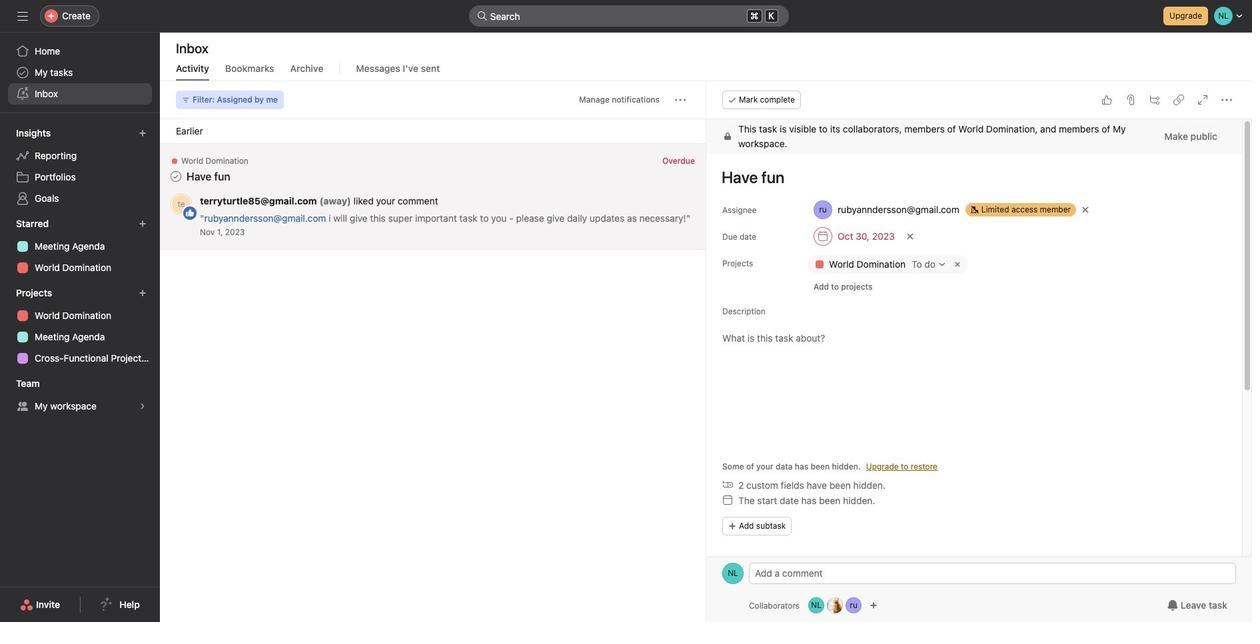 Task type: describe. For each thing, give the bounding box(es) containing it.
new insights image
[[139, 129, 147, 137]]

add items to starred image
[[139, 220, 147, 228]]

new project or portfolio image
[[139, 289, 147, 297]]

copy task link image
[[1174, 95, 1185, 105]]

main content inside have fun dialog
[[707, 119, 1243, 623]]

prominent image
[[477, 11, 488, 21]]

remove image
[[953, 259, 963, 270]]

add subtask image
[[1150, 95, 1161, 105]]

teams element
[[0, 372, 160, 420]]

see details, my workspace image
[[139, 403, 147, 411]]

2 horizontal spatial add or remove collaborators image
[[870, 602, 878, 610]]

more actions image
[[675, 95, 686, 105]]

insights element
[[0, 121, 160, 212]]

Search tasks, projects, and more text field
[[469, 5, 789, 27]]

open user profile image
[[723, 563, 744, 585]]

full screen image
[[1198, 95, 1209, 105]]

Task Name text field
[[713, 162, 1227, 193]]

clear due date image
[[906, 233, 914, 241]]

0 likes. click to like this task image
[[1102, 95, 1113, 105]]

global element
[[0, 33, 160, 113]]



Task type: vqa. For each thing, say whether or not it's contained in the screenshot.
tooltip
no



Task type: locate. For each thing, give the bounding box(es) containing it.
0 horizontal spatial add or remove collaborators image
[[809, 598, 825, 614]]

add or remove collaborators image
[[827, 598, 843, 614]]

None field
[[469, 5, 789, 27]]

attachments: add a file to this task, have fun image
[[1126, 95, 1137, 105]]

have fun dialog
[[707, 81, 1253, 623]]

add or remove collaborators image
[[809, 598, 825, 614], [846, 598, 862, 614], [870, 602, 878, 610]]

archive notifications image
[[681, 159, 691, 170]]

projects element
[[0, 281, 160, 372]]

remove assignee image
[[1082, 206, 1090, 214]]

main content
[[707, 119, 1243, 623]]

hide sidebar image
[[17, 11, 28, 21]]

add to bookmarks image
[[659, 159, 670, 170]]

more actions for this task image
[[1222, 95, 1233, 105]]

starred element
[[0, 212, 160, 281]]

1 horizontal spatial add or remove collaborators image
[[846, 598, 862, 614]]



